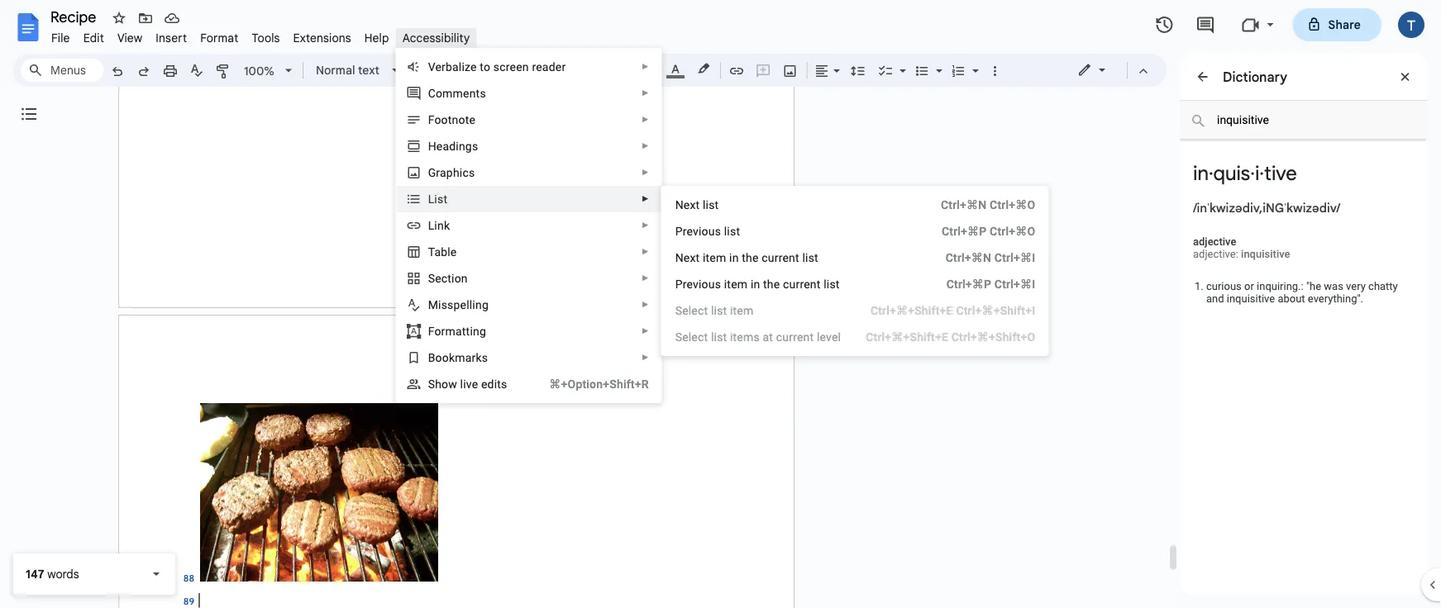 Task type: locate. For each thing, give the bounding box(es) containing it.
items
[[730, 330, 760, 344]]

/
[[1194, 200, 1197, 216], [1337, 200, 1341, 216]]

ctrl+⌘+shift+i
[[957, 304, 1036, 318]]

0 vertical spatial ctrl+⌘i
[[995, 251, 1036, 265]]

list right the "revious"
[[724, 225, 740, 238]]

verbalize to s creen reader
[[428, 60, 566, 74]]

in·quis·i·tive
[[1194, 161, 1298, 186]]

inquisitive
[[1242, 248, 1291, 261], [1227, 293, 1276, 305]]

menu
[[396, 0, 662, 609], [661, 186, 1049, 357]]

5 ► from the top
[[642, 168, 650, 177]]

insert image image
[[781, 59, 800, 82]]

next
[[676, 251, 700, 265]]

l for i
[[711, 304, 714, 318]]

footnote n element
[[428, 113, 481, 127]]

1 vertical spatial the
[[764, 278, 780, 291]]

in up the previous item in the current list
[[730, 251, 739, 265]]

►
[[642, 62, 650, 72], [642, 89, 650, 98], [642, 115, 650, 124], [642, 141, 650, 151], [642, 168, 650, 177], [642, 194, 650, 204], [642, 221, 650, 230], [642, 247, 650, 257], [642, 274, 650, 283], [642, 300, 650, 310], [642, 327, 650, 336], [642, 353, 650, 363]]

bookmarks b element
[[428, 351, 493, 365]]

edit
[[83, 31, 104, 45]]

0 horizontal spatial l
[[689, 330, 692, 344]]

1 vertical spatial l
[[689, 330, 692, 344]]

c omments
[[428, 86, 486, 100]]

l for ect
[[689, 330, 692, 344]]

ote
[[459, 113, 476, 127]]

0 vertical spatial item
[[703, 251, 727, 265]]

1 vertical spatial ctrl+⌘o
[[990, 225, 1036, 238]]

h
[[428, 139, 437, 153]]

► for m isspelling
[[642, 300, 650, 310]]

► for on
[[642, 274, 650, 283]]

0 vertical spatial menu item
[[676, 303, 1036, 319]]

text color image
[[667, 59, 685, 79]]

ctrl+⌘n down the ctrl+⌘p ctrl+⌘o element
[[946, 251, 992, 265]]

/ up 'was'
[[1337, 200, 1341, 216]]

1 vertical spatial ctrl+⌘i
[[995, 278, 1036, 291]]

1 vertical spatial ctrl+⌘n
[[946, 251, 992, 265]]

comments c element
[[428, 86, 491, 100]]

format
[[200, 31, 239, 45]]

eadings
[[437, 139, 478, 153]]

ctrl+⌘p down ctrl+⌘n ctrl+⌘i "element"
[[947, 278, 992, 291]]

► for rmatting
[[642, 327, 650, 336]]

1 vertical spatial i
[[714, 304, 717, 318]]

menu bar banner
[[0, 0, 1442, 609]]

11 ► from the top
[[642, 327, 650, 336]]

show liv e edits
[[428, 378, 507, 391]]

l down select
[[689, 330, 692, 344]]

ctrl+⌘i up 'ctrl+⌘p ctrl+⌘i'
[[995, 251, 1036, 265]]

inquisitive inside "he was very chatty and inquisitive about everything"
[[1227, 293, 1276, 305]]

1 vertical spatial ctrl+⌘+shift+e
[[866, 330, 949, 344]]

view
[[117, 31, 143, 45]]

1 horizontal spatial l
[[711, 304, 714, 318]]

l left st
[[711, 304, 714, 318]]

ctrl+⌘o up 'ctrl+⌘n ctrl+⌘i'
[[990, 225, 1036, 238]]

g raphics
[[428, 166, 475, 180]]

item down the 'previous list p' 'element'
[[703, 251, 727, 265]]

at
[[763, 330, 774, 344]]

f o rmatting
[[428, 325, 486, 338]]

► for h eadings
[[642, 141, 650, 151]]

graphics g element
[[428, 166, 480, 180]]

omments
[[436, 86, 486, 100]]

ctrl+⌘i for ctrl+⌘n ctrl+⌘i
[[995, 251, 1036, 265]]

147 words
[[26, 567, 79, 582]]

1 ctrl+⌘o from the top
[[990, 198, 1036, 212]]

list right "ext"
[[703, 198, 719, 212]]

ctrl+⌘i
[[995, 251, 1036, 265], [995, 278, 1036, 291]]

the up the previous item in the current list
[[742, 251, 759, 265]]

current right at
[[777, 330, 814, 344]]

reader
[[532, 60, 566, 74]]

1 vertical spatial item
[[724, 278, 748, 291]]

item
[[703, 251, 727, 265], [724, 278, 748, 291], [730, 304, 754, 318]]

list up previous item in the current list j 'element'
[[803, 251, 819, 265]]

inquisitive inside adjective adjective: inquisitive
[[1242, 248, 1291, 261]]

p
[[676, 225, 683, 238]]

tools menu item
[[245, 28, 287, 48]]

2 vertical spatial current
[[777, 330, 814, 344]]

menu containing n
[[661, 186, 1049, 357]]

level
[[817, 330, 841, 344]]

2 ctrl+⌘i from the top
[[995, 278, 1036, 291]]

current up previous item in the current list j 'element'
[[762, 251, 800, 265]]

t
[[428, 245, 435, 259]]

l
[[428, 192, 435, 206]]

1 vertical spatial current
[[783, 278, 821, 291]]

the down next item in the current list k element
[[764, 278, 780, 291]]

1 vertical spatial in
[[751, 278, 761, 291]]

list l element
[[428, 192, 453, 206]]

ctrl+⌘n for ctrl+⌘n ctrl+⌘i
[[946, 251, 992, 265]]

/ inˈkwizədiv, ingˈkwizədiv /
[[1194, 200, 1341, 216]]

2 ctrl+⌘o from the top
[[990, 225, 1036, 238]]

6 ► from the top
[[642, 194, 650, 204]]

raphics
[[436, 166, 475, 180]]

0 vertical spatial i
[[452, 272, 455, 285]]

lin k
[[428, 219, 450, 232]]

g
[[428, 166, 436, 180]]

sect i on
[[428, 272, 468, 285]]

inquisitive right and at the right of page
[[1227, 293, 1276, 305]]

chatty
[[1369, 280, 1399, 293]]

ext
[[684, 198, 700, 212]]

b
[[428, 351, 436, 365]]

12 ► from the top
[[642, 353, 650, 363]]

next item in the current list k element
[[676, 251, 824, 265]]

1 vertical spatial menu item
[[662, 324, 1048, 351]]

ctrl+⌘+shift+e up ctrl+⌘+shift+e ctrl+⌘+shift+o element
[[871, 304, 954, 318]]

rmatting
[[441, 325, 486, 338]]

ctrl+⌘o
[[990, 198, 1036, 212], [990, 225, 1036, 238]]

► for b ookmarks
[[642, 353, 650, 363]]

7 ► from the top
[[642, 221, 650, 230]]

0 horizontal spatial the
[[742, 251, 759, 265]]

1 horizontal spatial /
[[1337, 200, 1341, 216]]

very
[[1347, 280, 1366, 293]]

select l i st item
[[676, 304, 754, 318]]

4 ► from the top
[[642, 141, 650, 151]]

1 horizontal spatial the
[[764, 278, 780, 291]]

ctrl+⌘o up 'ctrl+⌘p ctrl+⌘o' at right top
[[990, 198, 1036, 212]]

1 vertical spatial inquisitive
[[1227, 293, 1276, 305]]

0 vertical spatial inquisitive
[[1242, 248, 1291, 261]]

ctrl+⌘n inside "element"
[[946, 251, 992, 265]]

on
[[455, 272, 468, 285]]

menu bar containing file
[[45, 22, 477, 49]]

2 / from the left
[[1337, 200, 1341, 216]]

item inside menu item
[[730, 304, 754, 318]]

ctrl+⌘p ctrl+⌘o element
[[922, 223, 1036, 240]]

accessibility menu item
[[396, 28, 477, 48]]

Menus field
[[21, 59, 103, 82]]

ctrl+⌘+shift+e ctrl+⌘+shift+i
[[871, 304, 1036, 318]]

foot n ote
[[428, 113, 476, 127]]

in for previous
[[751, 278, 761, 291]]

0 vertical spatial l
[[711, 304, 714, 318]]

ctrl+⌘n ctrl+⌘o
[[941, 198, 1036, 212]]

share button
[[1293, 8, 1382, 41]]

verbalize to screen reader s element
[[428, 60, 571, 74]]

147
[[26, 567, 44, 582]]

2 vertical spatial item
[[730, 304, 754, 318]]

ctrl+⌘n
[[941, 198, 987, 212], [946, 251, 992, 265]]

in down next item in the current list k element
[[751, 278, 761, 291]]

1 ► from the top
[[642, 62, 650, 72]]

0 vertical spatial current
[[762, 251, 800, 265]]

previous item in the current list j element
[[676, 278, 845, 291]]

f
[[428, 325, 435, 338]]

2 ► from the top
[[642, 89, 650, 98]]

1 vertical spatial ctrl+⌘p
[[947, 278, 992, 291]]

Rename text field
[[45, 7, 106, 26]]

dictionary
[[1223, 69, 1288, 85]]

0 horizontal spatial /
[[1194, 200, 1197, 216]]

p revious list
[[676, 225, 740, 238]]

se
[[676, 330, 689, 344]]

1 ctrl+⌘i from the top
[[995, 251, 1036, 265]]

ctrl+⌘+shift+e
[[871, 304, 954, 318], [866, 330, 949, 344]]

list right ect
[[711, 330, 727, 344]]

ctrl+⌘p
[[942, 225, 987, 238], [947, 278, 992, 291]]

8 ► from the top
[[642, 247, 650, 257]]

to
[[480, 60, 491, 74]]

/ up the adjective
[[1194, 200, 1197, 216]]

text
[[358, 63, 380, 77]]

9 ► from the top
[[642, 274, 650, 283]]

i
[[452, 272, 455, 285], [714, 304, 717, 318]]

0 vertical spatial ctrl+⌘o
[[990, 198, 1036, 212]]

help menu item
[[358, 28, 396, 48]]

0 vertical spatial ctrl+⌘p
[[942, 225, 987, 238]]

ctrl+⌘n for ctrl+⌘n ctrl+⌘o
[[941, 198, 987, 212]]

0 horizontal spatial in
[[730, 251, 739, 265]]

0 vertical spatial the
[[742, 251, 759, 265]]

ctrl+⌘n up the ctrl+⌘p ctrl+⌘o element
[[941, 198, 987, 212]]

.
[[1361, 293, 1364, 305]]

about
[[1278, 293, 1306, 305]]

list
[[703, 198, 719, 212], [724, 225, 740, 238], [803, 251, 819, 265], [824, 278, 840, 291], [711, 330, 727, 344]]

► for ote
[[642, 115, 650, 124]]

1 horizontal spatial in
[[751, 278, 761, 291]]

3 ► from the top
[[642, 115, 650, 124]]

n
[[676, 198, 684, 212]]

inquisitive up 'curious or inquiring.'
[[1242, 248, 1291, 261]]

ctrl+⌘+shift+e down ctrl+⌘+shift+e ctrl+⌘+shift+i element
[[866, 330, 949, 344]]

item right st
[[730, 304, 754, 318]]

or
[[1245, 280, 1255, 293]]

:
[[1302, 280, 1304, 293]]

ctrl+⌘i up "ctrl+⌘+shift+i"
[[995, 278, 1036, 291]]

0 vertical spatial in
[[730, 251, 739, 265]]

current down next item in the current list k element
[[783, 278, 821, 291]]

10 ► from the top
[[642, 300, 650, 310]]

ctrl+⌘p for ctrl+⌘p ctrl+⌘i
[[947, 278, 992, 291]]

menu bar
[[45, 22, 477, 49]]

menu item
[[676, 303, 1036, 319], [662, 324, 1048, 351]]

► for g raphics
[[642, 168, 650, 177]]

item down next item in the current list
[[724, 278, 748, 291]]

ctrl+⌘i inside "element"
[[995, 251, 1036, 265]]

0 vertical spatial ctrl+⌘n
[[941, 198, 987, 212]]

0 vertical spatial ctrl+⌘+shift+e
[[871, 304, 954, 318]]

highlight color image
[[695, 59, 713, 79]]

ctrl+⌘n ctrl+⌘i element
[[926, 250, 1036, 266]]

"he was very chatty and inquisitive about everything"
[[1207, 280, 1399, 305]]

everything"
[[1308, 293, 1361, 305]]

select list item i element
[[676, 304, 759, 318]]

n ext list
[[676, 198, 719, 212]]

ctrl+⌘p down ctrl+⌘n ctrl+⌘o element
[[942, 225, 987, 238]]

inquiring.
[[1257, 280, 1302, 293]]

isspelling
[[438, 298, 489, 312]]



Task type: describe. For each thing, give the bounding box(es) containing it.
main toolbar
[[103, 0, 1008, 342]]

ookmarks
[[436, 351, 488, 365]]

previous list p element
[[676, 225, 745, 238]]

ctrl+⌘n ctrl+⌘o element
[[922, 197, 1036, 213]]

insert
[[156, 31, 187, 45]]

ingˈkwizədiv
[[1263, 200, 1337, 216]]

edits
[[481, 378, 507, 391]]

curious
[[1207, 280, 1242, 293]]

previous item in the current list
[[676, 278, 840, 291]]

menu inside in·quis·i·tive application
[[661, 186, 1049, 357]]

"he
[[1307, 280, 1322, 293]]

current inside menu item
[[777, 330, 814, 344]]

⌘+option+shift+r element
[[530, 376, 649, 393]]

was
[[1325, 280, 1344, 293]]

ctrl+⌘p ctrl+⌘i element
[[927, 276, 1036, 293]]

revious
[[683, 225, 721, 238]]

menu containing verbalize to
[[396, 0, 662, 609]]

in·quis·i·tive application
[[0, 0, 1442, 609]]

adjective:
[[1194, 248, 1239, 261]]

and
[[1207, 293, 1225, 305]]

accessibility
[[403, 31, 470, 45]]

normal text
[[316, 63, 380, 77]]

item for previous
[[724, 278, 748, 291]]

ctrl+⌘+shift+e ctrl+⌘+shift+o
[[866, 330, 1036, 344]]

► for lin k
[[642, 221, 650, 230]]

able
[[435, 245, 457, 259]]

show live edits e element
[[428, 378, 512, 391]]

st
[[717, 304, 727, 318]]

se l ect list items at current level
[[676, 330, 841, 344]]

item for next
[[703, 251, 727, 265]]

sect
[[428, 272, 452, 285]]

Zoom text field
[[240, 60, 280, 83]]

t able
[[428, 245, 457, 259]]

headings h element
[[428, 139, 483, 153]]

adjective
[[1194, 236, 1237, 248]]

view menu item
[[111, 28, 149, 48]]

h eadings
[[428, 139, 478, 153]]

foot
[[428, 113, 452, 127]]

edit menu item
[[77, 28, 111, 48]]

ctrl+⌘n ctrl+⌘i
[[946, 251, 1036, 265]]

menu item containing select l
[[676, 303, 1036, 319]]

ctrl+⌘+shift+e ctrl+⌘+shift+o element
[[846, 329, 1036, 346]]

e
[[472, 378, 478, 391]]

1 / from the left
[[1194, 200, 1197, 216]]

b ookmarks
[[428, 351, 488, 365]]

show
[[428, 378, 457, 391]]

1 horizontal spatial i
[[714, 304, 717, 318]]

words
[[47, 567, 79, 582]]

ctrl+⌘o for ctrl+⌘p ctrl+⌘o
[[990, 225, 1036, 238]]

insert menu item
[[149, 28, 194, 48]]

list inside menu item
[[711, 330, 727, 344]]

dictionary results for inquisitive section
[[1180, 54, 1429, 609]]

select
[[676, 304, 708, 318]]

m
[[428, 298, 438, 312]]

Search dictionary text field
[[1180, 101, 1427, 140]]

table t element
[[428, 245, 462, 259]]

► for creen reader
[[642, 62, 650, 72]]

menu item containing se
[[662, 324, 1048, 351]]

extensions menu item
[[287, 28, 358, 48]]

► for l ist
[[642, 194, 650, 204]]

ctrl+⌘p ctrl+⌘i
[[947, 278, 1036, 291]]

the for previous
[[764, 278, 780, 291]]

c
[[428, 86, 436, 100]]

share
[[1329, 17, 1362, 32]]

curious or inquiring.
[[1207, 280, 1302, 293]]

previous
[[676, 278, 721, 291]]

s
[[494, 60, 500, 74]]

ctrl+⌘+shift+o
[[952, 330, 1036, 344]]

Star checkbox
[[108, 7, 131, 30]]

help
[[365, 31, 389, 45]]

verbalize
[[428, 60, 477, 74]]

creen
[[500, 60, 529, 74]]

dictionary heading
[[1223, 67, 1288, 87]]

list up the level
[[824, 278, 840, 291]]

inˈkwizədiv,
[[1197, 200, 1263, 216]]

ctrl+⌘+shift+e for ctrl+⌘+shift+e ctrl+⌘+shift+o
[[866, 330, 949, 344]]

ist
[[435, 192, 448, 206]]

select list items at current level l element
[[676, 330, 846, 344]]

lin
[[428, 219, 444, 232]]

k
[[444, 219, 450, 232]]

► for c omments
[[642, 89, 650, 98]]

ctrl+⌘+shift+e for ctrl+⌘+shift+e ctrl+⌘+shift+i
[[871, 304, 954, 318]]

ctrl+⌘p for ctrl+⌘p ctrl+⌘o
[[942, 225, 987, 238]]

liv
[[460, 378, 472, 391]]

Zoom field
[[237, 59, 299, 84]]

misspelling m element
[[428, 298, 494, 312]]

ctrl+⌘p ctrl+⌘o
[[942, 225, 1036, 238]]

menu bar inside menu bar banner
[[45, 22, 477, 49]]

next list n element
[[676, 198, 724, 212]]

ctrl+⌘i for ctrl+⌘p ctrl+⌘i
[[995, 278, 1036, 291]]

⌘+option+shift+r
[[550, 378, 649, 391]]

current for previous item in the current list
[[783, 278, 821, 291]]

tools
[[252, 31, 280, 45]]

ect
[[692, 330, 708, 344]]

line & paragraph spacing image
[[849, 59, 868, 82]]

0 horizontal spatial i
[[452, 272, 455, 285]]

mode and view toolbar
[[1065, 54, 1157, 87]]

o
[[435, 325, 441, 338]]

file
[[51, 31, 70, 45]]

the for next
[[742, 251, 759, 265]]

link k element
[[428, 219, 455, 232]]

normal
[[316, 63, 355, 77]]

in for next
[[730, 251, 739, 265]]

ctrl+⌘+shift+e ctrl+⌘+shift+i element
[[851, 303, 1036, 319]]

current for next item in the current list
[[762, 251, 800, 265]]

ctrl+⌘o for ctrl+⌘n ctrl+⌘o
[[990, 198, 1036, 212]]

section i element
[[428, 272, 473, 285]]

format menu item
[[194, 28, 245, 48]]

next item in the current list
[[676, 251, 819, 265]]

extensions
[[293, 31, 351, 45]]

n
[[452, 113, 459, 127]]

adjective adjective: inquisitive
[[1194, 236, 1291, 261]]

m isspelling
[[428, 298, 489, 312]]

file menu item
[[45, 28, 77, 48]]

styles list. normal text selected. option
[[316, 59, 382, 82]]

► for t able
[[642, 247, 650, 257]]

formatting o element
[[428, 325, 491, 338]]



Task type: vqa. For each thing, say whether or not it's contained in the screenshot.
"ideo"
no



